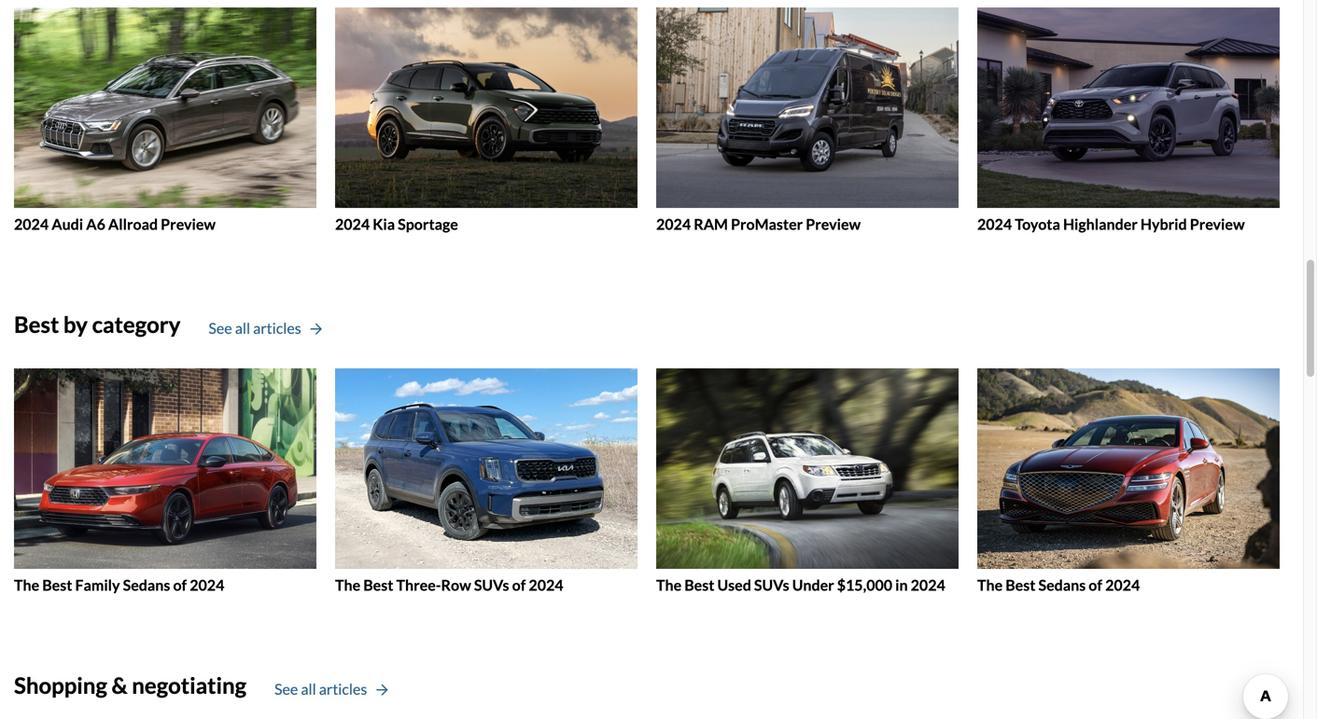 Task type: vqa. For each thing, say whether or not it's contained in the screenshot.
Spot
no



Task type: locate. For each thing, give the bounding box(es) containing it.
the best family sedans of 2024 image
[[14, 369, 316, 570]]

1 horizontal spatial arrow right image
[[377, 684, 388, 697]]

hybrid
[[1141, 215, 1187, 233]]

2024
[[14, 215, 49, 233], [335, 215, 370, 233], [656, 215, 691, 233], [977, 215, 1012, 233], [190, 577, 224, 595], [529, 577, 563, 595], [911, 577, 946, 595], [1105, 577, 1140, 595]]

shopping & negotiating
[[14, 673, 247, 699]]

4 the from the left
[[977, 577, 1003, 595]]

2 horizontal spatial preview
[[1190, 215, 1245, 233]]

1 horizontal spatial all
[[301, 681, 316, 699]]

preview
[[161, 215, 216, 233], [806, 215, 861, 233], [1190, 215, 1245, 233]]

0 vertical spatial arrow right image
[[311, 323, 322, 336]]

1 horizontal spatial see
[[275, 681, 298, 699]]

articles
[[253, 319, 301, 337], [319, 681, 367, 699]]

1 of from the left
[[173, 577, 187, 595]]

1 horizontal spatial preview
[[806, 215, 861, 233]]

family
[[75, 577, 120, 595]]

toyota
[[1015, 215, 1060, 233]]

best inside the best family sedans of 2024 link
[[42, 577, 72, 595]]

best inside the best sedans of 2024 link
[[1006, 577, 1036, 595]]

0 vertical spatial all
[[235, 319, 250, 337]]

1 horizontal spatial articles
[[319, 681, 367, 699]]

2024 audi a6 allroad preview image
[[14, 7, 316, 208]]

preview right hybrid
[[1190, 215, 1245, 233]]

suvs right row
[[474, 577, 509, 595]]

1 horizontal spatial suvs
[[754, 577, 789, 595]]

1 suvs from the left
[[474, 577, 509, 595]]

2 sedans from the left
[[1039, 577, 1086, 595]]

see for shopping & negotiating
[[275, 681, 298, 699]]

the left used at bottom right
[[656, 577, 682, 595]]

see all articles for negotiating
[[275, 681, 367, 699]]

of
[[173, 577, 187, 595], [512, 577, 526, 595], [1089, 577, 1103, 595]]

the best sedans of 2024 image
[[977, 369, 1280, 570]]

see for best by category
[[209, 319, 232, 337]]

shopping
[[14, 673, 107, 699]]

used
[[717, 577, 751, 595]]

preview right promaster
[[806, 215, 861, 233]]

0 horizontal spatial all
[[235, 319, 250, 337]]

preview right allroad
[[161, 215, 216, 233]]

suvs
[[474, 577, 509, 595], [754, 577, 789, 595]]

the best used suvs under $15,000 in 2024
[[656, 577, 946, 595]]

in
[[895, 577, 908, 595]]

the for the best used suvs under $15,000 in 2024
[[656, 577, 682, 595]]

best inside the best used suvs under $15,000 in 2024 link
[[685, 577, 715, 595]]

articles for best by category
[[253, 319, 301, 337]]

0 horizontal spatial of
[[173, 577, 187, 595]]

1 vertical spatial see
[[275, 681, 298, 699]]

the best three-row suvs of 2024
[[335, 577, 563, 595]]

1 vertical spatial arrow right image
[[377, 684, 388, 697]]

1 vertical spatial see all articles
[[275, 681, 367, 699]]

0 vertical spatial see all articles
[[209, 319, 301, 337]]

0 vertical spatial see all articles link
[[209, 317, 322, 340]]

the best three-row suvs of 2024 link
[[335, 369, 638, 595]]

by
[[63, 311, 88, 338]]

the best family sedans of 2024
[[14, 577, 224, 595]]

best
[[14, 311, 59, 338], [42, 577, 72, 595], [363, 577, 393, 595], [685, 577, 715, 595], [1006, 577, 1036, 595]]

see all articles link
[[209, 317, 322, 340], [275, 679, 388, 701]]

preview for 2024 toyota highlander hybrid preview
[[1190, 215, 1245, 233]]

1 preview from the left
[[161, 215, 216, 233]]

sedans
[[123, 577, 170, 595], [1039, 577, 1086, 595]]

0 horizontal spatial articles
[[253, 319, 301, 337]]

0 vertical spatial see
[[209, 319, 232, 337]]

0 horizontal spatial arrow right image
[[311, 323, 322, 336]]

1 horizontal spatial of
[[512, 577, 526, 595]]

the
[[14, 577, 39, 595], [335, 577, 361, 595], [656, 577, 682, 595], [977, 577, 1003, 595]]

1 horizontal spatial sedans
[[1039, 577, 1086, 595]]

0 vertical spatial articles
[[253, 319, 301, 337]]

all for shopping & negotiating
[[301, 681, 316, 699]]

suvs right used at bottom right
[[754, 577, 789, 595]]

best inside the best three-row suvs of 2024 link
[[363, 577, 393, 595]]

1 the from the left
[[14, 577, 39, 595]]

0 horizontal spatial sedans
[[123, 577, 170, 595]]

see all articles
[[209, 319, 301, 337], [275, 681, 367, 699]]

best for the best sedans of 2024
[[1006, 577, 1036, 595]]

1 sedans from the left
[[123, 577, 170, 595]]

3 the from the left
[[656, 577, 682, 595]]

arrow right image
[[311, 323, 322, 336], [377, 684, 388, 697]]

1 vertical spatial all
[[301, 681, 316, 699]]

2 of from the left
[[512, 577, 526, 595]]

the best used suvs under $15,000 in 2024 image
[[656, 369, 959, 570]]

highlander
[[1063, 215, 1138, 233]]

2024 kia sportage
[[335, 215, 458, 233]]

2 suvs from the left
[[754, 577, 789, 595]]

see
[[209, 319, 232, 337], [275, 681, 298, 699]]

all
[[235, 319, 250, 337], [301, 681, 316, 699]]

best by category
[[14, 311, 181, 338]]

the left three-
[[335, 577, 361, 595]]

2024 toyota highlander hybrid preview image
[[977, 7, 1280, 208]]

the left family in the left of the page
[[14, 577, 39, 595]]

row
[[441, 577, 471, 595]]

0 horizontal spatial see
[[209, 319, 232, 337]]

see all articles link for best by category
[[209, 317, 322, 340]]

0 horizontal spatial suvs
[[474, 577, 509, 595]]

1 vertical spatial see all articles link
[[275, 679, 388, 701]]

0 horizontal spatial preview
[[161, 215, 216, 233]]

articles for shopping & negotiating
[[319, 681, 367, 699]]

the best family sedans of 2024 link
[[14, 369, 316, 595]]

1 vertical spatial articles
[[319, 681, 367, 699]]

the right the in
[[977, 577, 1003, 595]]

the best three-row suvs of 2024 image
[[335, 369, 638, 570]]

2 horizontal spatial of
[[1089, 577, 1103, 595]]

best for the best family sedans of 2024
[[42, 577, 72, 595]]

3 preview from the left
[[1190, 215, 1245, 233]]

the best sedans of 2024 link
[[977, 369, 1280, 595]]

2 the from the left
[[335, 577, 361, 595]]



Task type: describe. For each thing, give the bounding box(es) containing it.
three-
[[396, 577, 441, 595]]

allroad
[[108, 215, 158, 233]]

audi
[[52, 215, 83, 233]]

best for the best three-row suvs of 2024
[[363, 577, 393, 595]]

2024 toyota highlander hybrid preview link
[[977, 7, 1280, 234]]

negotiating
[[132, 673, 247, 699]]

the for the best three-row suvs of 2024
[[335, 577, 361, 595]]

a6
[[86, 215, 105, 233]]

the best used suvs under $15,000 in 2024 link
[[656, 369, 959, 595]]

2024 toyota highlander hybrid preview
[[977, 215, 1245, 233]]

kia
[[373, 215, 395, 233]]

2024 audi a6 allroad preview
[[14, 215, 216, 233]]

2024 kia sportage link
[[335, 7, 638, 234]]

$15,000
[[837, 577, 893, 595]]

category
[[92, 311, 181, 338]]

arrow right image for best by category
[[311, 323, 322, 336]]

sportage
[[398, 215, 458, 233]]

2024 audi a6 allroad preview link
[[14, 7, 316, 234]]

&
[[112, 673, 128, 699]]

promaster
[[731, 215, 803, 233]]

see all articles link for shopping & negotiating
[[275, 679, 388, 701]]

all for best by category
[[235, 319, 250, 337]]

the for the best family sedans of 2024
[[14, 577, 39, 595]]

the best sedans of 2024
[[977, 577, 1140, 595]]

best for the best used suvs under $15,000 in 2024
[[685, 577, 715, 595]]

2024 ram promaster preview
[[656, 215, 861, 233]]

ram
[[694, 215, 728, 233]]

2024 ram promaster preview image
[[656, 7, 959, 208]]

3 of from the left
[[1089, 577, 1103, 595]]

2024 kia sportage image
[[335, 7, 638, 208]]

2 preview from the left
[[806, 215, 861, 233]]

arrow right image for shopping & negotiating
[[377, 684, 388, 697]]

2024 ram promaster preview link
[[656, 7, 959, 234]]

under
[[792, 577, 834, 595]]

the for the best sedans of 2024
[[977, 577, 1003, 595]]

see all articles for category
[[209, 319, 301, 337]]

preview for 2024 audi a6 allroad preview
[[161, 215, 216, 233]]



